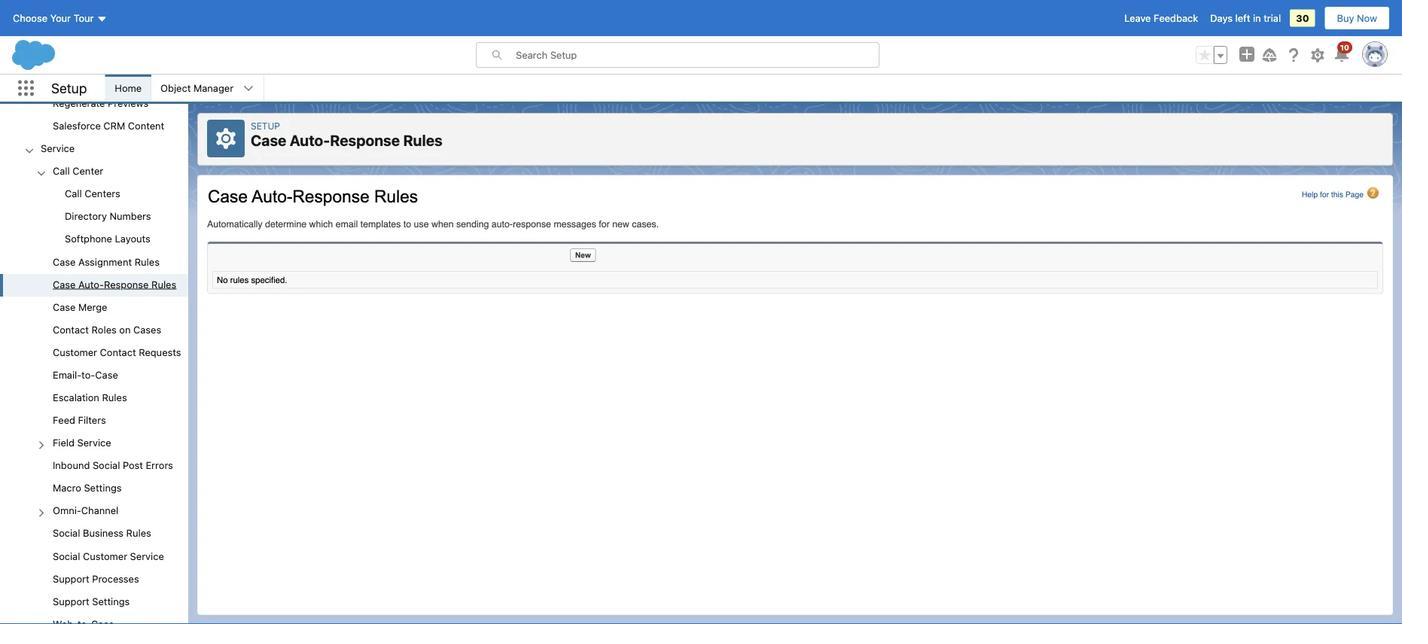 Task type: locate. For each thing, give the bounding box(es) containing it.
1 horizontal spatial contact
[[100, 347, 136, 358]]

settings down processes
[[92, 596, 130, 607]]

0 vertical spatial service
[[41, 143, 75, 154]]

call down call center link
[[65, 188, 82, 199]]

social down the omni-
[[53, 528, 80, 539]]

macro
[[53, 483, 81, 494]]

0 horizontal spatial auto-
[[78, 279, 104, 290]]

email-to-case link
[[53, 369, 118, 383]]

case
[[251, 131, 287, 149], [53, 256, 76, 267], [53, 279, 76, 290], [53, 301, 76, 313], [95, 369, 118, 381]]

trial
[[1264, 12, 1282, 24]]

contact down on
[[100, 347, 136, 358]]

case left "merge"
[[53, 301, 76, 313]]

cases
[[133, 324, 161, 335]]

buy
[[1338, 12, 1355, 24]]

service
[[41, 143, 75, 154], [77, 437, 111, 449], [130, 551, 164, 562]]

0 horizontal spatial contact
[[53, 324, 89, 335]]

customer down social business rules link
[[83, 551, 127, 562]]

case down setup link
[[251, 131, 287, 149]]

settings for macro settings
[[84, 483, 122, 494]]

inbound
[[53, 460, 90, 471]]

days
[[1211, 12, 1233, 24]]

group
[[0, 0, 188, 138], [1196, 46, 1228, 64], [0, 161, 188, 625], [0, 183, 188, 251]]

0 vertical spatial settings
[[84, 483, 122, 494]]

1 horizontal spatial service
[[77, 437, 111, 449]]

social business rules link
[[53, 528, 151, 542]]

social for business
[[53, 528, 80, 539]]

crm
[[103, 120, 125, 131]]

1 horizontal spatial response
[[330, 131, 400, 149]]

1 support from the top
[[53, 573, 89, 585]]

rules
[[403, 131, 443, 149], [135, 256, 160, 267], [151, 279, 176, 290], [102, 392, 127, 403], [126, 528, 151, 539]]

processes
[[92, 573, 139, 585]]

support settings link
[[53, 596, 130, 609]]

0 vertical spatial setup
[[51, 80, 87, 96]]

feed
[[53, 415, 75, 426]]

2 vertical spatial social
[[53, 551, 80, 562]]

field
[[53, 437, 75, 449]]

case assignment rules link
[[53, 256, 160, 270]]

0 vertical spatial support
[[53, 573, 89, 585]]

roles
[[92, 324, 117, 335]]

call center link
[[53, 165, 103, 179]]

omni-channel link
[[53, 505, 119, 519]]

social left post
[[93, 460, 120, 471]]

social
[[93, 460, 120, 471], [53, 528, 80, 539], [53, 551, 80, 562]]

settings
[[84, 483, 122, 494], [92, 596, 130, 607]]

settings up channel
[[84, 483, 122, 494]]

1 vertical spatial setup
[[251, 121, 280, 131]]

support
[[53, 573, 89, 585], [53, 596, 89, 607]]

support up support settings
[[53, 573, 89, 585]]

escalation
[[53, 392, 99, 403]]

softphone layouts link
[[65, 233, 151, 247]]

omni-channel
[[53, 505, 119, 517]]

contact
[[53, 324, 89, 335], [100, 347, 136, 358]]

1 vertical spatial support
[[53, 596, 89, 607]]

case merge link
[[53, 301, 107, 315]]

1 vertical spatial call
[[65, 188, 82, 199]]

call
[[53, 165, 70, 177], [65, 188, 82, 199]]

1 vertical spatial settings
[[92, 596, 130, 607]]

leave
[[1125, 12, 1152, 24]]

2 vertical spatial service
[[130, 551, 164, 562]]

feed filters link
[[53, 415, 106, 428]]

home link
[[106, 75, 151, 102]]

0 horizontal spatial setup
[[51, 80, 87, 96]]

0 vertical spatial call
[[53, 165, 70, 177]]

object manager
[[161, 82, 234, 94]]

service up processes
[[130, 551, 164, 562]]

customer up email-
[[53, 347, 97, 358]]

call centers link
[[65, 188, 120, 202]]

0 horizontal spatial response
[[104, 279, 149, 290]]

rules inside setup case auto-response rules
[[403, 131, 443, 149]]

call down service link
[[53, 165, 70, 177]]

setup case auto-response rules
[[251, 121, 443, 149]]

case auto-response rules
[[53, 279, 176, 290]]

1 vertical spatial contact
[[100, 347, 136, 358]]

0 horizontal spatial service
[[41, 143, 75, 154]]

support down support processes "link"
[[53, 596, 89, 607]]

support processes link
[[53, 573, 139, 587]]

Search Setup text field
[[516, 43, 879, 67]]

1 vertical spatial auto-
[[78, 279, 104, 290]]

field service link
[[53, 437, 111, 451]]

0 vertical spatial contact
[[53, 324, 89, 335]]

0 vertical spatial social
[[93, 460, 120, 471]]

1 horizontal spatial auto-
[[290, 131, 330, 149]]

content
[[128, 120, 164, 131]]

0 vertical spatial auto-
[[290, 131, 330, 149]]

contact down case merge link on the left of page
[[53, 324, 89, 335]]

case inside tree item
[[53, 279, 76, 290]]

service down salesforce
[[41, 143, 75, 154]]

case down customer contact requests link
[[95, 369, 118, 381]]

support settings
[[53, 596, 130, 607]]

customer contact requests link
[[53, 347, 181, 360]]

call center tree item
[[0, 161, 188, 251]]

feed filters
[[53, 415, 106, 426]]

1 vertical spatial social
[[53, 528, 80, 539]]

auto- inside setup case auto-response rules
[[290, 131, 330, 149]]

support processes
[[53, 573, 139, 585]]

case down softphone
[[53, 256, 76, 267]]

numbers
[[110, 211, 151, 222]]

service down filters at the left of page
[[77, 437, 111, 449]]

1 vertical spatial response
[[104, 279, 149, 290]]

post
[[123, 460, 143, 471]]

customer
[[53, 347, 97, 358], [83, 551, 127, 562]]

0 vertical spatial response
[[330, 131, 400, 149]]

email-to-case
[[53, 369, 118, 381]]

service link
[[41, 143, 75, 156]]

softphone layouts
[[65, 233, 151, 245]]

call inside "link"
[[65, 188, 82, 199]]

call for call centers
[[65, 188, 82, 199]]

response
[[330, 131, 400, 149], [104, 279, 149, 290]]

setup inside setup case auto-response rules
[[251, 121, 280, 131]]

requests
[[139, 347, 181, 358]]

support for support processes
[[53, 573, 89, 585]]

support inside "link"
[[53, 573, 89, 585]]

auto-
[[290, 131, 330, 149], [78, 279, 104, 290]]

macro settings
[[53, 483, 122, 494]]

2 support from the top
[[53, 596, 89, 607]]

regenerate previews link
[[53, 97, 149, 111]]

case up case merge at left
[[53, 279, 76, 290]]

social up support processes
[[53, 551, 80, 562]]

case auto-response rules link
[[53, 279, 176, 292]]

group containing call center
[[0, 161, 188, 625]]

case for case merge
[[53, 301, 76, 313]]

1 horizontal spatial setup
[[251, 121, 280, 131]]

layouts
[[115, 233, 151, 245]]

errors
[[146, 460, 173, 471]]



Task type: vqa. For each thing, say whether or not it's contained in the screenshot.
the 'Response' in the Case Auto-Response Rules link
yes



Task type: describe. For each thing, give the bounding box(es) containing it.
centers
[[85, 188, 120, 199]]

group containing regenerate previews
[[0, 0, 188, 138]]

to-
[[81, 369, 95, 381]]

social for customer
[[53, 551, 80, 562]]

support for support settings
[[53, 596, 89, 607]]

field service
[[53, 437, 111, 449]]

setup for setup
[[51, 80, 87, 96]]

setup for setup case auto-response rules
[[251, 121, 280, 131]]

case for case assignment rules
[[53, 256, 76, 267]]

home
[[115, 82, 142, 94]]

buy now
[[1338, 12, 1378, 24]]

regenerate previews
[[53, 97, 149, 109]]

10
[[1341, 43, 1350, 52]]

omni-
[[53, 505, 81, 517]]

your
[[50, 12, 71, 24]]

choose your tour button
[[12, 6, 108, 30]]

business
[[83, 528, 124, 539]]

customer contact requests
[[53, 347, 181, 358]]

tour
[[74, 12, 94, 24]]

macro settings link
[[53, 483, 122, 496]]

case for case auto-response rules
[[53, 279, 76, 290]]

filters
[[78, 415, 106, 426]]

30
[[1297, 12, 1310, 24]]

contact inside "link"
[[53, 324, 89, 335]]

case auto-response rules tree item
[[0, 274, 188, 297]]

service tree item
[[0, 138, 188, 625]]

on
[[119, 324, 131, 335]]

case assignment rules
[[53, 256, 160, 267]]

leave feedback
[[1125, 12, 1199, 24]]

escalation rules
[[53, 392, 127, 403]]

previews
[[108, 97, 149, 109]]

call centers
[[65, 188, 120, 199]]

case merge
[[53, 301, 107, 313]]

case inside setup case auto-response rules
[[251, 131, 287, 149]]

group containing call centers
[[0, 183, 188, 251]]

setup link
[[251, 121, 280, 131]]

object
[[161, 82, 191, 94]]

directory numbers link
[[65, 211, 151, 224]]

response inside setup case auto-response rules
[[330, 131, 400, 149]]

0 vertical spatial customer
[[53, 347, 97, 358]]

salesforce crm content
[[53, 120, 164, 131]]

in
[[1254, 12, 1262, 24]]

salesforce crm content link
[[53, 120, 164, 134]]

merge
[[78, 301, 107, 313]]

regenerate
[[53, 97, 105, 109]]

inbound social post errors link
[[53, 460, 173, 474]]

manager
[[194, 82, 234, 94]]

channel
[[81, 505, 119, 517]]

choose your tour
[[13, 12, 94, 24]]

settings for support settings
[[92, 596, 130, 607]]

directory numbers
[[65, 211, 151, 222]]

left
[[1236, 12, 1251, 24]]

social business rules
[[53, 528, 151, 539]]

auto- inside tree item
[[78, 279, 104, 290]]

directory
[[65, 211, 107, 222]]

assignment
[[78, 256, 132, 267]]

1 vertical spatial service
[[77, 437, 111, 449]]

inbound social post errors
[[53, 460, 173, 471]]

choose
[[13, 12, 48, 24]]

contact roles on cases link
[[53, 324, 161, 338]]

escalation rules link
[[53, 392, 127, 406]]

softphone
[[65, 233, 112, 245]]

object manager link
[[152, 75, 243, 102]]

feedback
[[1154, 12, 1199, 24]]

social customer service link
[[53, 551, 164, 564]]

contact roles on cases
[[53, 324, 161, 335]]

center
[[73, 165, 103, 177]]

1 vertical spatial customer
[[83, 551, 127, 562]]

2 horizontal spatial service
[[130, 551, 164, 562]]

days left in trial
[[1211, 12, 1282, 24]]

social customer service
[[53, 551, 164, 562]]

email-
[[53, 369, 81, 381]]

salesforce
[[53, 120, 101, 131]]

buy now button
[[1325, 6, 1391, 30]]

rules inside tree item
[[151, 279, 176, 290]]

response inside tree item
[[104, 279, 149, 290]]

call center
[[53, 165, 103, 177]]

leave feedback link
[[1125, 12, 1199, 24]]

10 button
[[1334, 41, 1353, 64]]

call for call center
[[53, 165, 70, 177]]



